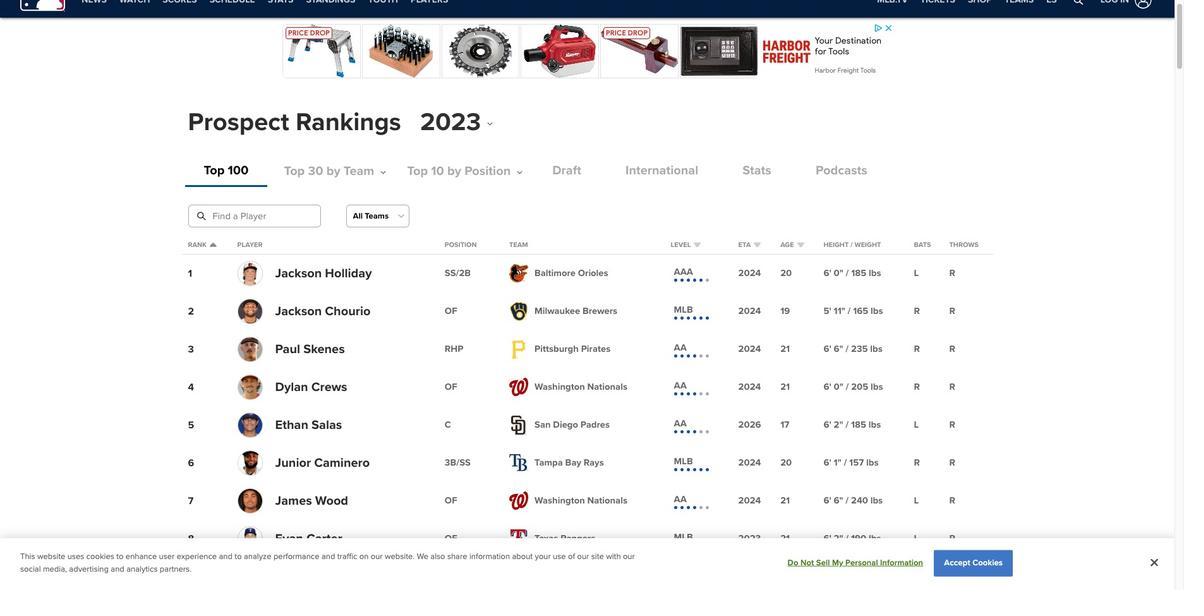 Task type: locate. For each thing, give the bounding box(es) containing it.
lbs for jackson holliday
[[869, 268, 882, 279]]

6" for james wood
[[834, 495, 844, 507]]

lbs right 190
[[869, 533, 882, 545]]

3 2024 from the top
[[739, 344, 762, 355]]

evan
[[275, 531, 303, 547]]

2 aa from the top
[[674, 380, 687, 391]]

texas rangers
[[535, 533, 596, 545]]

tertiary navigation element
[[871, 0, 1064, 18]]

of up share
[[445, 533, 458, 545]]

6' for james wood
[[824, 495, 832, 507]]

6' for dylan crews
[[824, 382, 832, 393]]

ss/2b
[[445, 268, 471, 279]]

secondary navigation element
[[75, 0, 455, 18], [455, 0, 561, 18]]

we
[[417, 552, 429, 562]]

jackson up paul
[[275, 304, 322, 319]]

20 down age
[[781, 268, 792, 279]]

100
[[228, 163, 249, 178]]

1 washington from the top
[[535, 382, 585, 393]]

0 vertical spatial 0"
[[834, 268, 844, 279]]

21 for crews
[[781, 382, 790, 393]]

caminero
[[314, 456, 370, 471]]

lbs down 6' 0" / 205 lbs
[[869, 419, 882, 431]]

0 vertical spatial team
[[344, 164, 375, 179]]

pittsburgh pirates logo image
[[510, 340, 529, 359]]

wood
[[315, 494, 348, 509]]

rank button
[[188, 241, 217, 250]]

185 down height / weight at the top of the page
[[852, 268, 867, 279]]

filter image right age
[[798, 241, 805, 248]]

filter image
[[754, 241, 761, 248], [798, 241, 805, 248]]

6' 2" / 190 lbs
[[824, 533, 882, 545]]

1 horizontal spatial our
[[578, 552, 590, 562]]

195
[[851, 571, 867, 583]]

3 21 from the top
[[781, 495, 790, 507]]

1 to from the left
[[116, 552, 124, 562]]

6" left '235'
[[834, 344, 844, 355]]

washington nationals logo image for james wood
[[510, 492, 529, 511]]

team up 'baltimore orioles logo'
[[510, 241, 528, 249]]

6' for paul skenes
[[824, 344, 832, 355]]

information
[[470, 552, 510, 562]]

1 0" from the top
[[834, 268, 844, 279]]

/ down height / weight at the top of the page
[[846, 268, 849, 279]]

and down carter
[[322, 552, 335, 562]]

/ up 6' 1" / 157 lbs
[[846, 419, 849, 431]]

2 21 from the top
[[781, 382, 790, 393]]

milwaukee brewers
[[535, 306, 618, 317]]

nationals down "pirates"
[[588, 382, 628, 393]]

/ left 240
[[846, 495, 849, 507]]

filter image inside eta button
[[754, 241, 761, 248]]

0 horizontal spatial team
[[344, 164, 375, 179]]

position right '10'
[[465, 164, 511, 179]]

washington
[[535, 382, 585, 393], [535, 495, 585, 507]]

205
[[852, 382, 869, 393]]

prospect rankings
[[188, 107, 401, 138]]

0 vertical spatial mlb
[[674, 304, 693, 315]]

filter image for age
[[798, 241, 805, 248]]

1 vertical spatial 185
[[852, 419, 867, 431]]

2 2" from the top
[[834, 533, 844, 545]]

1 2024 from the top
[[739, 268, 762, 279]]

search image
[[196, 212, 206, 221]]

caret down image
[[396, 214, 406, 218]]

texas rangers logo image
[[510, 530, 529, 549]]

1 washington nationals from the top
[[535, 382, 628, 393]]

1 vertical spatial washington
[[535, 495, 585, 507]]

0 vertical spatial 185
[[852, 268, 867, 279]]

jackson up the jackson chourio
[[275, 266, 322, 281]]

james wood
[[275, 494, 348, 509]]

6' left 205
[[824, 382, 832, 393]]

top left 30
[[284, 164, 305, 179]]

to left analyze
[[235, 552, 242, 562]]

/ right 1"
[[844, 457, 847, 469]]

1 horizontal spatial by
[[448, 164, 462, 179]]

2 6" from the top
[[834, 495, 844, 507]]

1 vertical spatial washington nationals logo image
[[510, 492, 529, 511]]

6' 0" / 185 lbs
[[824, 268, 882, 279]]

stats
[[743, 163, 772, 178]]

tampa bay rays
[[535, 457, 604, 469]]

0 vertical spatial 2023
[[420, 107, 481, 138]]

6 2024 from the top
[[739, 495, 762, 507]]

0 vertical spatial 6"
[[834, 344, 844, 355]]

and right experience
[[219, 552, 233, 562]]

r
[[950, 268, 956, 279], [915, 306, 921, 317], [950, 306, 956, 317], [915, 344, 921, 355], [950, 344, 956, 355], [915, 382, 921, 393], [950, 382, 956, 393], [950, 419, 956, 431], [915, 457, 921, 469], [950, 457, 956, 469], [950, 495, 956, 507], [950, 533, 956, 545], [950, 571, 956, 583]]

/ for james wood
[[846, 495, 849, 507]]

5 l from the top
[[915, 571, 920, 583]]

2 washington nationals logo image from the top
[[510, 492, 529, 511]]

6' for junior caminero
[[824, 457, 832, 469]]

6' left 3"
[[824, 571, 832, 583]]

4 21 from the top
[[781, 533, 790, 545]]

3 aa from the top
[[674, 418, 687, 429]]

of up c
[[445, 382, 458, 393]]

top navigation menu bar
[[0, 0, 1175, 18]]

6' down height
[[824, 268, 832, 279]]

washington nationals logo image up texas rangers logo
[[510, 492, 529, 511]]

jackson
[[275, 266, 322, 281], [275, 304, 322, 319]]

/ for evan carter
[[846, 533, 849, 545]]

lbs right the 157
[[867, 457, 879, 469]]

2 filter image from the left
[[798, 241, 805, 248]]

1 nationals from the top
[[588, 382, 628, 393]]

top
[[204, 163, 225, 178], [284, 164, 305, 179], [407, 164, 428, 179]]

21 for carter
[[781, 533, 790, 545]]

our right with
[[623, 552, 635, 562]]

2 l from the top
[[915, 419, 920, 431]]

milwaukee
[[535, 306, 581, 317]]

nationals for crews
[[588, 382, 628, 393]]

2 of from the top
[[445, 382, 458, 393]]

team right 30
[[344, 164, 375, 179]]

1 horizontal spatial filter image
[[798, 241, 805, 248]]

/ for paul skenes
[[846, 344, 849, 355]]

1"
[[834, 457, 842, 469]]

1 20 from the top
[[781, 268, 792, 279]]

4 aa from the top
[[674, 494, 687, 505]]

1 vertical spatial 2023
[[739, 533, 761, 545]]

6' 0" / 205 lbs
[[824, 382, 884, 393]]

lbs for dylan crews
[[871, 382, 884, 393]]

0 vertical spatial 2"
[[834, 419, 844, 431]]

website
[[37, 552, 65, 562]]

pittsburgh
[[535, 344, 579, 355]]

photo headshot of junior caminero image
[[238, 445, 262, 481]]

1 horizontal spatial to
[[235, 552, 242, 562]]

7 6' from the top
[[824, 533, 832, 545]]

washington up texas rangers
[[535, 495, 585, 507]]

2 horizontal spatial top
[[407, 164, 428, 179]]

by right 30
[[327, 164, 341, 179]]

mlb for jackson chourio
[[674, 304, 693, 315]]

1 vertical spatial nationals
[[588, 495, 628, 507]]

advertisement region
[[281, 23, 894, 80]]

0 horizontal spatial filter image
[[754, 241, 761, 248]]

/ right 11"
[[848, 306, 851, 317]]

6' 2" / 185 lbs
[[824, 419, 882, 431]]

lbs right '235'
[[871, 344, 883, 355]]

photo headshot of james wood image
[[238, 483, 262, 519]]

prospect
[[188, 107, 289, 138]]

5 6' from the top
[[824, 457, 832, 469]]

3 6' from the top
[[824, 382, 832, 393]]

0" down height
[[834, 268, 844, 279]]

major league baseball image
[[20, 0, 65, 12]]

4 2024 from the top
[[739, 382, 762, 393]]

1 vertical spatial 20
[[781, 457, 792, 469]]

1 l from the top
[[915, 268, 920, 279]]

6' left 1"
[[824, 457, 832, 469]]

2 vertical spatial 20
[[781, 571, 792, 583]]

3 our from the left
[[623, 552, 635, 562]]

0 vertical spatial washington nationals
[[535, 382, 628, 393]]

carter
[[307, 531, 343, 547]]

of
[[445, 306, 458, 317], [445, 382, 458, 393], [445, 495, 458, 507], [445, 533, 458, 545]]

mlb
[[674, 304, 693, 315], [674, 456, 693, 467], [674, 532, 693, 543]]

aa
[[674, 342, 687, 353], [674, 380, 687, 391], [674, 418, 687, 429], [674, 494, 687, 505]]

2 horizontal spatial our
[[623, 552, 635, 562]]

2 0" from the top
[[834, 382, 844, 393]]

and
[[219, 552, 233, 562], [322, 552, 335, 562], [111, 564, 124, 574]]

1 vertical spatial washington nationals
[[535, 495, 628, 507]]

2024 for holliday
[[739, 268, 762, 279]]

185 for ethan salas
[[852, 419, 867, 431]]

lbs right 240
[[871, 495, 883, 507]]

2 6' from the top
[[824, 344, 832, 355]]

3 of from the top
[[445, 495, 458, 507]]

washington nationals up rangers
[[535, 495, 628, 507]]

4 l from the top
[[915, 533, 920, 545]]

top for top 10 by position
[[407, 164, 428, 179]]

0 horizontal spatial our
[[371, 552, 383, 562]]

by right '10'
[[448, 164, 462, 179]]

lbs right 195
[[869, 571, 881, 583]]

san diego padres
[[535, 419, 610, 431]]

21 for wood
[[781, 495, 790, 507]]

0 horizontal spatial to
[[116, 552, 124, 562]]

rays
[[584, 457, 604, 469]]

san diego padres logo image
[[510, 416, 529, 435]]

lbs right 165
[[871, 306, 884, 317]]

to right cookies
[[116, 552, 124, 562]]

6' up sell
[[824, 533, 832, 545]]

washington nationals down the pittsburgh pirates
[[535, 382, 628, 393]]

2 20 from the top
[[781, 457, 792, 469]]

accept cookies
[[945, 558, 1004, 568]]

2" for ethan salas
[[834, 419, 844, 431]]

of down '3b/ss'
[[445, 495, 458, 507]]

1 horizontal spatial 2023
[[739, 533, 761, 545]]

5 2024 from the top
[[739, 457, 762, 469]]

1 vertical spatial 6"
[[834, 495, 844, 507]]

position
[[465, 164, 511, 179], [445, 241, 477, 249]]

photo headshot of paul skenes image
[[238, 331, 262, 367]]

2 mlb from the top
[[674, 456, 693, 467]]

1 6' from the top
[[824, 268, 832, 279]]

1 vertical spatial mlb
[[674, 456, 693, 467]]

21 for skenes
[[781, 344, 790, 355]]

l for ethan salas
[[915, 419, 920, 431]]

21
[[781, 344, 790, 355], [781, 382, 790, 393], [781, 495, 790, 507], [781, 533, 790, 545]]

/ left 190
[[846, 533, 849, 545]]

aa for james wood
[[674, 494, 687, 505]]

1 horizontal spatial team
[[510, 241, 528, 249]]

0 vertical spatial washington nationals logo image
[[510, 378, 529, 397]]

lbs for junior caminero
[[867, 457, 879, 469]]

advertising
[[69, 564, 109, 574]]

site
[[592, 552, 604, 562]]

6 6' from the top
[[824, 495, 832, 507]]

san
[[535, 419, 551, 431]]

l for james wood
[[915, 495, 920, 507]]

2 to from the left
[[235, 552, 242, 562]]

aa for dylan crews
[[674, 380, 687, 391]]

aaa
[[674, 266, 694, 278]]

lbs for evan carter
[[869, 533, 882, 545]]

1 6" from the top
[[834, 344, 844, 355]]

also
[[431, 552, 445, 562]]

filter image inside age button
[[798, 241, 805, 248]]

2" left 190
[[834, 533, 844, 545]]

our right on
[[371, 552, 383, 562]]

/ for dylan crews
[[846, 382, 849, 393]]

17
[[781, 419, 790, 431]]

/ left 205
[[846, 382, 849, 393]]

nationals down rays
[[588, 495, 628, 507]]

20 down 17 at the bottom right of the page
[[781, 457, 792, 469]]

2 vertical spatial mlb
[[674, 532, 693, 543]]

11"
[[834, 306, 846, 317]]

and down cookies
[[111, 564, 124, 574]]

junior caminero
[[275, 456, 370, 471]]

185 down 205
[[852, 419, 867, 431]]

2 by from the left
[[448, 164, 462, 179]]

2 jackson from the top
[[275, 304, 322, 319]]

185 for jackson holliday
[[852, 268, 867, 279]]

0 vertical spatial jackson
[[275, 266, 322, 281]]

nationals
[[588, 382, 628, 393], [588, 495, 628, 507]]

0 vertical spatial nationals
[[588, 382, 628, 393]]

0"
[[834, 268, 844, 279], [834, 382, 844, 393]]

0 horizontal spatial 2023
[[420, 107, 481, 138]]

aa for ethan salas
[[674, 418, 687, 429]]

of up rhp
[[445, 306, 458, 317]]

top left 100
[[204, 163, 225, 178]]

position up "ss/2b"
[[445, 241, 477, 249]]

top 100
[[204, 163, 249, 178]]

filter image right eta
[[754, 241, 761, 248]]

analyze
[[244, 552, 272, 562]]

bats
[[915, 241, 932, 249]]

top left '10'
[[407, 164, 428, 179]]

tampa
[[535, 457, 563, 469]]

6" left 240
[[834, 495, 844, 507]]

20 down the do
[[781, 571, 792, 583]]

/ for junior caminero
[[844, 457, 847, 469]]

6' right 17 at the bottom right of the page
[[824, 419, 832, 431]]

2 nationals from the top
[[588, 495, 628, 507]]

lbs for paul skenes
[[871, 344, 883, 355]]

6' for evan carter
[[824, 533, 832, 545]]

0" for jackson holliday
[[834, 268, 844, 279]]

2 washington nationals from the top
[[535, 495, 628, 507]]

0" left 205
[[834, 382, 844, 393]]

3 l from the top
[[915, 495, 920, 507]]

1 vertical spatial 0"
[[834, 382, 844, 393]]

4 of from the top
[[445, 533, 458, 545]]

6' left '235'
[[824, 344, 832, 355]]

2024 for wood
[[739, 495, 762, 507]]

cookies
[[973, 558, 1004, 568]]

washington down pittsburgh
[[535, 382, 585, 393]]

1 2" from the top
[[834, 419, 844, 431]]

draft
[[553, 163, 582, 178]]

1 washington nationals logo image from the top
[[510, 378, 529, 397]]

washington nationals logo image down pittsburgh pirates logo
[[510, 378, 529, 397]]

washington nationals logo image
[[510, 378, 529, 397], [510, 492, 529, 511]]

3 mlb from the top
[[674, 532, 693, 543]]

dylan crews
[[275, 380, 348, 395]]

c
[[445, 419, 451, 431]]

2 2024 from the top
[[739, 306, 762, 317]]

2 washington from the top
[[535, 495, 585, 507]]

1 filter image from the left
[[754, 241, 761, 248]]

6' left 240
[[824, 495, 832, 507]]

weight
[[855, 241, 882, 249]]

photo headshot of jackson chourio image
[[238, 293, 262, 329]]

2024
[[739, 268, 762, 279], [739, 306, 762, 317], [739, 344, 762, 355], [739, 382, 762, 393], [739, 457, 762, 469], [739, 495, 762, 507]]

4 6' from the top
[[824, 419, 832, 431]]

lbs right 205
[[871, 382, 884, 393]]

about
[[512, 552, 533, 562]]

1 aa from the top
[[674, 342, 687, 353]]

/ left '235'
[[846, 344, 849, 355]]

/ right 3"
[[846, 571, 849, 583]]

2024 for crews
[[739, 382, 762, 393]]

1 of from the top
[[445, 306, 458, 317]]

1 jackson from the top
[[275, 266, 322, 281]]

arrow up image
[[210, 241, 217, 248]]

0 vertical spatial 20
[[781, 268, 792, 279]]

2024 for caminero
[[739, 457, 762, 469]]

1 21 from the top
[[781, 344, 790, 355]]

1 horizontal spatial top
[[284, 164, 305, 179]]

of for james wood
[[445, 495, 458, 507]]

1 mlb from the top
[[674, 304, 693, 315]]

0 horizontal spatial top
[[204, 163, 225, 178]]

1 vertical spatial jackson
[[275, 304, 322, 319]]

1 vertical spatial 2"
[[834, 533, 844, 545]]

185
[[852, 268, 867, 279], [852, 419, 867, 431]]

2 horizontal spatial and
[[322, 552, 335, 562]]

of
[[568, 552, 575, 562]]

texas
[[535, 533, 559, 545]]

our right of
[[578, 552, 590, 562]]

of for jackson chourio
[[445, 306, 458, 317]]

0 vertical spatial position
[[465, 164, 511, 179]]

eta
[[739, 241, 751, 249]]

/
[[851, 241, 853, 249], [846, 268, 849, 279], [848, 306, 851, 317], [846, 344, 849, 355], [846, 382, 849, 393], [846, 419, 849, 431], [844, 457, 847, 469], [846, 495, 849, 507], [846, 533, 849, 545], [846, 571, 849, 583]]

lbs down 'weight'
[[869, 268, 882, 279]]

1 by from the left
[[327, 164, 341, 179]]

0 horizontal spatial by
[[327, 164, 341, 179]]

0 vertical spatial washington
[[535, 382, 585, 393]]

l for jackson holliday
[[915, 268, 920, 279]]

6
[[188, 457, 194, 469]]

2" up 1"
[[834, 419, 844, 431]]



Task type: vqa. For each thing, say whether or not it's contained in the screenshot.


Task type: describe. For each thing, give the bounding box(es) containing it.
lbs for james wood
[[871, 495, 883, 507]]

4
[[188, 381, 194, 394]]

media,
[[43, 564, 67, 574]]

1
[[188, 267, 192, 280]]

nationals for wood
[[588, 495, 628, 507]]

age
[[781, 241, 795, 249]]

Prospect Search text field
[[213, 205, 298, 227]]

top for top 100
[[204, 163, 225, 178]]

/ right height
[[851, 241, 853, 249]]

2 secondary navigation element from the left
[[455, 0, 561, 18]]

2" for evan carter
[[834, 533, 844, 545]]

20 for caminero
[[781, 457, 792, 469]]

top 30 by team
[[284, 164, 375, 179]]

photo headshot of dylan crews image
[[238, 369, 262, 405]]

privacy alert dialog
[[0, 539, 1175, 591]]

with
[[606, 552, 621, 562]]

diego
[[553, 419, 579, 431]]

mlb for junior caminero
[[674, 456, 693, 467]]

height
[[824, 241, 849, 249]]

crews
[[312, 380, 348, 395]]

of for dylan crews
[[445, 382, 458, 393]]

filter image for eta
[[754, 241, 761, 248]]

5'
[[824, 306, 832, 317]]

top 10 by position
[[407, 164, 511, 179]]

rank
[[188, 241, 207, 249]]

2024 for skenes
[[739, 344, 762, 355]]

paul
[[275, 342, 300, 357]]

james
[[275, 494, 312, 509]]

1 vertical spatial team
[[510, 241, 528, 249]]

2026
[[739, 419, 762, 431]]

5' 11" / 165 lbs
[[824, 306, 884, 317]]

rhp
[[445, 344, 464, 355]]

rankings
[[296, 107, 401, 138]]

20 for holliday
[[781, 268, 792, 279]]

3"
[[834, 571, 844, 583]]

washington for dylan crews
[[535, 382, 585, 393]]

by for 10
[[448, 164, 462, 179]]

jackson chourio
[[275, 304, 371, 319]]

photo headshot of ethan salas image
[[238, 407, 262, 443]]

jackson for jackson chourio
[[275, 304, 322, 319]]

international button
[[626, 163, 699, 178]]

age button
[[781, 241, 805, 250]]

international
[[626, 163, 699, 178]]

ethan salas
[[275, 418, 342, 433]]

6" for paul skenes
[[834, 344, 844, 355]]

stats button
[[743, 163, 772, 178]]

my
[[833, 558, 844, 568]]

rangers
[[561, 533, 596, 545]]

washington for james wood
[[535, 495, 585, 507]]

washington nationals logo image for dylan crews
[[510, 378, 529, 397]]

orioles
[[578, 268, 609, 279]]

eta button
[[739, 241, 761, 250]]

analytics
[[127, 564, 158, 574]]

social
[[20, 564, 41, 574]]

milwaukee brewers logo image
[[510, 302, 529, 321]]

240
[[852, 495, 869, 507]]

enhance
[[126, 552, 157, 562]]

do
[[788, 558, 799, 568]]

this website uses cookies to enhance user experience and to analyze performance and traffic on our website. we also share information about your use of our site with our social media, advertising and analytics partners.
[[20, 552, 635, 574]]

website.
[[385, 552, 415, 562]]

6' 6" / 235 lbs
[[824, 344, 883, 355]]

6' for ethan salas
[[824, 419, 832, 431]]

photo headshot of evan carter image
[[238, 527, 262, 551]]

2024 for chourio
[[739, 306, 762, 317]]

top for top 30 by team
[[284, 164, 305, 179]]

brewers
[[583, 306, 618, 317]]

dylan
[[275, 380, 308, 395]]

your
[[535, 552, 551, 562]]

of for evan carter
[[445, 533, 458, 545]]

use
[[553, 552, 566, 562]]

chourio
[[325, 304, 371, 319]]

1 vertical spatial position
[[445, 241, 477, 249]]

information
[[881, 558, 924, 568]]

19
[[781, 306, 790, 317]]

aa for paul skenes
[[674, 342, 687, 353]]

8
[[188, 533, 194, 545]]

do not sell my personal information button
[[788, 551, 924, 576]]

3b/ss
[[445, 457, 471, 469]]

sell
[[817, 558, 831, 568]]

filter image
[[695, 241, 701, 248]]

1 horizontal spatial and
[[219, 552, 233, 562]]

165
[[854, 306, 869, 317]]

photo headshot of jackson holliday image
[[238, 261, 262, 285]]

share
[[448, 552, 468, 562]]

salas
[[312, 418, 342, 433]]

1 secondary navigation element from the left
[[75, 0, 455, 18]]

holliday
[[325, 266, 372, 281]]

6' 6" / 240 lbs
[[824, 495, 883, 507]]

lbs for jackson chourio
[[871, 306, 884, 317]]

baltimore orioles
[[535, 268, 609, 279]]

do not sell my personal information
[[788, 558, 924, 568]]

3 20 from the top
[[781, 571, 792, 583]]

lbs for ethan salas
[[869, 419, 882, 431]]

3
[[188, 343, 194, 356]]

washington nationals for crews
[[535, 382, 628, 393]]

tampa bay rays logo image
[[510, 455, 529, 472]]

0" for dylan crews
[[834, 382, 844, 393]]

not
[[801, 558, 815, 568]]

l for evan carter
[[915, 533, 920, 545]]

1 our from the left
[[371, 552, 383, 562]]

2 our from the left
[[578, 552, 590, 562]]

bay
[[566, 457, 582, 469]]

accept
[[945, 558, 971, 568]]

pittsburgh pirates
[[535, 344, 611, 355]]

paul skenes
[[275, 342, 345, 357]]

235
[[852, 344, 868, 355]]

jackson for jackson holliday
[[275, 266, 322, 281]]

throws
[[950, 241, 979, 249]]

6' for jackson holliday
[[824, 268, 832, 279]]

by for 30
[[327, 164, 341, 179]]

podcasts
[[816, 163, 868, 178]]

partners.
[[160, 564, 192, 574]]

30
[[308, 164, 323, 179]]

8 6' from the top
[[824, 571, 832, 583]]

draft button
[[553, 163, 582, 178]]

0 horizontal spatial and
[[111, 564, 124, 574]]

accept cookies button
[[935, 551, 1014, 577]]

jackson holliday
[[275, 266, 372, 281]]

/ for ethan salas
[[846, 419, 849, 431]]

/ for jackson chourio
[[848, 306, 851, 317]]

190
[[852, 533, 867, 545]]

baltimore orioles logo image
[[510, 264, 529, 282]]

skenes
[[304, 342, 345, 357]]

/ for jackson holliday
[[846, 268, 849, 279]]

washington nationals for wood
[[535, 495, 628, 507]]

evan carter
[[275, 531, 343, 547]]

uses
[[67, 552, 84, 562]]



